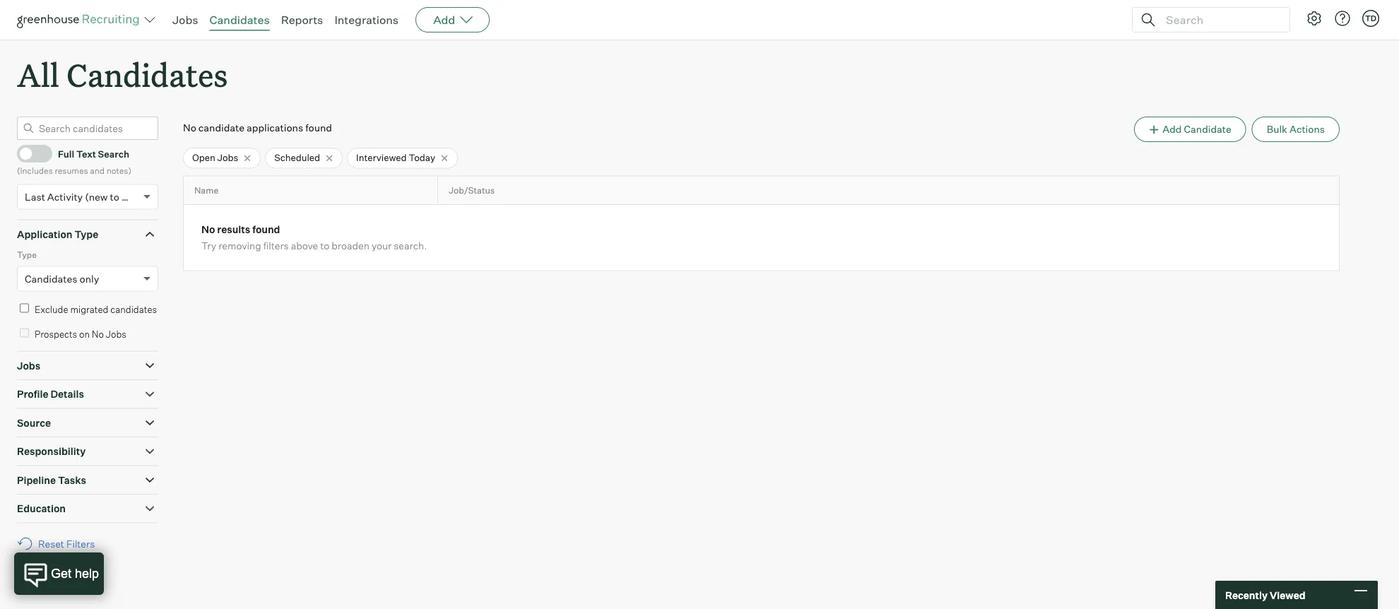 Task type: vqa. For each thing, say whether or not it's contained in the screenshot.
COMPARED
no



Task type: describe. For each thing, give the bounding box(es) containing it.
add button
[[416, 7, 490, 33]]

today
[[409, 152, 435, 163]]

candidates for candidates
[[210, 13, 270, 27]]

removing
[[219, 240, 261, 252]]

1 vertical spatial candidates
[[67, 54, 228, 95]]

migrated
[[70, 304, 108, 315]]

Exclude migrated candidates checkbox
[[20, 304, 29, 313]]

no candidate applications found
[[183, 122, 332, 134]]

profile details
[[17, 388, 84, 401]]

candidates
[[110, 304, 157, 315]]

td button
[[1360, 7, 1383, 30]]

1 horizontal spatial type
[[75, 228, 98, 240]]

1 vertical spatial type
[[17, 250, 37, 260]]

your
[[372, 240, 392, 252]]

candidate
[[198, 122, 245, 134]]

results
[[217, 223, 250, 236]]

found inside no results found try removing filters above to broaden your search.
[[252, 223, 280, 236]]

exclude
[[35, 304, 68, 315]]

no for no candidate applications found
[[183, 122, 196, 134]]

interviewed
[[356, 152, 407, 163]]

td button
[[1363, 10, 1380, 27]]

pipeline
[[17, 474, 56, 486]]

old)
[[122, 191, 140, 203]]

to inside no results found try removing filters above to broaden your search.
[[320, 240, 330, 252]]

resumes
[[55, 165, 88, 176]]

name
[[194, 185, 219, 196]]

candidates only
[[25, 273, 99, 285]]

filters
[[263, 240, 289, 252]]

tasks
[[58, 474, 86, 486]]

full text search (includes resumes and notes)
[[17, 148, 131, 176]]

responsibility
[[17, 445, 86, 458]]

profile
[[17, 388, 48, 401]]

application
[[17, 228, 72, 240]]

scheduled
[[274, 152, 320, 163]]

Search candidates field
[[17, 117, 158, 140]]

and
[[90, 165, 105, 176]]

jobs link
[[172, 13, 198, 27]]

bulk actions link
[[1252, 117, 1340, 142]]

last activity (new to old) option
[[25, 191, 140, 203]]

interviewed today
[[356, 152, 435, 163]]

prospects on no jobs
[[35, 328, 126, 340]]

details
[[50, 388, 84, 401]]

actions
[[1290, 123, 1325, 135]]

notes)
[[106, 165, 131, 176]]

reports
[[281, 13, 323, 27]]



Task type: locate. For each thing, give the bounding box(es) containing it.
add candidate link
[[1134, 117, 1247, 142]]

found
[[305, 122, 332, 134], [252, 223, 280, 236]]

no inside no results found try removing filters above to broaden your search.
[[201, 223, 215, 236]]

1 horizontal spatial add
[[1163, 123, 1182, 135]]

0 horizontal spatial type
[[17, 250, 37, 260]]

no for no results found try removing filters above to broaden your search.
[[201, 223, 215, 236]]

pipeline tasks
[[17, 474, 86, 486]]

candidates inside type element
[[25, 273, 77, 285]]

to
[[110, 191, 119, 203], [320, 240, 330, 252]]

filters
[[66, 538, 95, 550]]

add
[[433, 13, 455, 27], [1163, 123, 1182, 135]]

add for add
[[433, 13, 455, 27]]

reports link
[[281, 13, 323, 27]]

found up scheduled
[[305, 122, 332, 134]]

Search text field
[[1163, 10, 1277, 30]]

checkmark image
[[23, 148, 34, 158]]

0 vertical spatial to
[[110, 191, 119, 203]]

(new
[[85, 191, 108, 203]]

reset filters
[[38, 538, 95, 550]]

0 vertical spatial add
[[433, 13, 455, 27]]

1 horizontal spatial found
[[305, 122, 332, 134]]

add candidate
[[1163, 123, 1232, 135]]

0 horizontal spatial add
[[433, 13, 455, 27]]

broaden
[[332, 240, 370, 252]]

candidates link
[[210, 13, 270, 27]]

0 vertical spatial no
[[183, 122, 196, 134]]

0 horizontal spatial to
[[110, 191, 119, 203]]

candidates only option
[[25, 273, 99, 285]]

type element
[[17, 248, 158, 302]]

to left old)
[[110, 191, 119, 203]]

1 horizontal spatial to
[[320, 240, 330, 252]]

no left the candidate
[[183, 122, 196, 134]]

2 vertical spatial candidates
[[25, 273, 77, 285]]

add inside popup button
[[433, 13, 455, 27]]

0 vertical spatial type
[[75, 228, 98, 240]]

add for add candidate
[[1163, 123, 1182, 135]]

last
[[25, 191, 45, 203]]

job/status
[[449, 185, 495, 196]]

applications
[[247, 122, 303, 134]]

candidates
[[210, 13, 270, 27], [67, 54, 228, 95], [25, 273, 77, 285]]

candidates for candidates only
[[25, 273, 77, 285]]

activity
[[47, 191, 83, 203]]

candidates right jobs link
[[210, 13, 270, 27]]

jobs
[[172, 13, 198, 27], [217, 152, 238, 163], [106, 328, 126, 340], [17, 360, 40, 372]]

to right above
[[320, 240, 330, 252]]

0 horizontal spatial no
[[92, 328, 104, 340]]

integrations
[[335, 13, 399, 27]]

0 vertical spatial candidates
[[210, 13, 270, 27]]

1 vertical spatial add
[[1163, 123, 1182, 135]]

type down last activity (new to old)
[[75, 228, 98, 240]]

text
[[76, 148, 96, 159]]

reset filters button
[[17, 531, 102, 557]]

0 horizontal spatial found
[[252, 223, 280, 236]]

candidate
[[1184, 123, 1232, 135]]

prospects
[[35, 328, 77, 340]]

open jobs
[[192, 152, 238, 163]]

no up try
[[201, 223, 215, 236]]

jobs right open
[[217, 152, 238, 163]]

recently
[[1226, 589, 1268, 601]]

only
[[80, 273, 99, 285]]

open
[[192, 152, 215, 163]]

2 horizontal spatial no
[[201, 223, 215, 236]]

1 horizontal spatial no
[[183, 122, 196, 134]]

(includes
[[17, 165, 53, 176]]

2 vertical spatial no
[[92, 328, 104, 340]]

found up filters
[[252, 223, 280, 236]]

1 vertical spatial no
[[201, 223, 215, 236]]

type down application
[[17, 250, 37, 260]]

1 vertical spatial found
[[252, 223, 280, 236]]

all
[[17, 54, 59, 95]]

application type
[[17, 228, 98, 240]]

jobs left candidates link
[[172, 13, 198, 27]]

jobs down candidates at the left
[[106, 328, 126, 340]]

full
[[58, 148, 74, 159]]

all candidates
[[17, 54, 228, 95]]

education
[[17, 503, 66, 515]]

on
[[79, 328, 90, 340]]

viewed
[[1270, 589, 1306, 601]]

bulk
[[1267, 123, 1288, 135]]

0 vertical spatial found
[[305, 122, 332, 134]]

bulk actions
[[1267, 123, 1325, 135]]

no results found try removing filters above to broaden your search.
[[201, 223, 427, 252]]

search
[[98, 148, 129, 159]]

above
[[291, 240, 318, 252]]

no
[[183, 122, 196, 134], [201, 223, 215, 236], [92, 328, 104, 340]]

td
[[1366, 13, 1377, 23]]

candidates down jobs link
[[67, 54, 228, 95]]

search.
[[394, 240, 427, 252]]

try
[[201, 240, 216, 252]]

integrations link
[[335, 13, 399, 27]]

jobs up profile
[[17, 360, 40, 372]]

recently viewed
[[1226, 589, 1306, 601]]

reset
[[38, 538, 64, 550]]

greenhouse recruiting image
[[17, 11, 144, 28]]

exclude migrated candidates
[[35, 304, 157, 315]]

Prospects on No Jobs checkbox
[[20, 328, 29, 338]]

last activity (new to old)
[[25, 191, 140, 203]]

no right on
[[92, 328, 104, 340]]

1 vertical spatial to
[[320, 240, 330, 252]]

type
[[75, 228, 98, 240], [17, 250, 37, 260]]

configure image
[[1306, 10, 1323, 27]]

source
[[17, 417, 51, 429]]

candidates up exclude
[[25, 273, 77, 285]]



